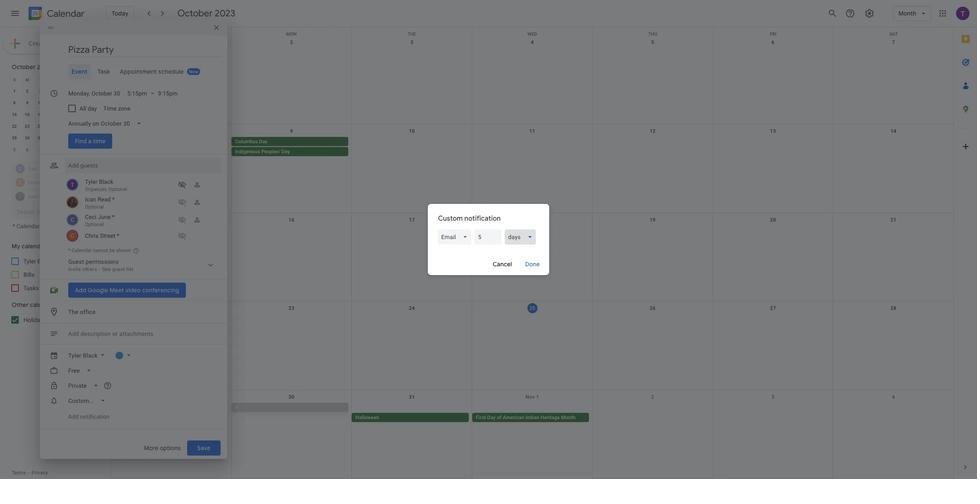 Task type: describe. For each thing, give the bounding box(es) containing it.
row containing 5
[[8, 144, 98, 156]]

row group containing 1
[[8, 85, 98, 156]]

2 vertical spatial calendar
[[72, 248, 92, 253]]

in
[[48, 317, 52, 323]]

tyler black organizer, optional
[[85, 178, 127, 192]]

chris street tree item
[[65, 229, 221, 243]]

row containing 22
[[8, 121, 98, 132]]

tue
[[408, 31, 416, 37]]

tyler for tyler black organizer, optional
[[85, 178, 98, 185]]

16 for 20
[[25, 112, 30, 117]]

add notification button
[[65, 409, 113, 424]]

m
[[25, 77, 29, 82]]

nov 1
[[526, 394, 539, 400]]

other
[[12, 301, 29, 309]]

23 for 27
[[25, 124, 30, 129]]

terms link
[[12, 470, 26, 476]]

optional for black
[[108, 186, 127, 192]]

Add title text field
[[68, 44, 221, 56]]

calendar element
[[27, 5, 85, 23]]

* inside search box
[[13, 223, 15, 230]]

columbus
[[235, 139, 258, 144]]

26 inside october 2023 grid
[[63, 124, 68, 129]]

19 element
[[61, 110, 71, 120]]

time
[[93, 137, 106, 145]]

november 5 element
[[9, 145, 19, 155]]

add
[[68, 413, 79, 420]]

chris street *
[[85, 232, 119, 239]]

other calendars
[[12, 301, 57, 309]]

custom notification dialog
[[428, 204, 549, 275]]

20 inside 20 element
[[76, 112, 81, 117]]

task button
[[94, 64, 113, 79]]

halloween
[[356, 415, 379, 421]]

0 vertical spatial calendar
[[47, 8, 85, 19]]

organizer,
[[85, 186, 107, 192]]

Days in advance for notification number field
[[478, 230, 498, 245]]

row containing 2
[[111, 36, 954, 124]]

14 for sun
[[891, 128, 897, 134]]

to element
[[151, 90, 155, 97]]

done button
[[519, 254, 546, 274]]

row containing sun
[[111, 27, 954, 37]]

november 3 element
[[74, 133, 84, 143]]

5 element
[[61, 86, 71, 96]]

grid containing 2
[[111, 27, 954, 479]]

tyler black
[[23, 258, 52, 265]]

30 element
[[22, 133, 32, 143]]

today
[[112, 10, 128, 17]]

30 for 2
[[25, 136, 30, 140]]

1 vertical spatial day
[[282, 149, 290, 154]]

14 element
[[87, 98, 97, 108]]

american
[[503, 415, 525, 421]]

1 horizontal spatial cannot
[[93, 248, 108, 253]]

12 for sun
[[650, 128, 656, 134]]

custom notification
[[438, 214, 501, 223]]

13 element
[[74, 98, 84, 108]]

29
[[12, 136, 17, 140]]

row containing 16
[[111, 213, 954, 302]]

tasks
[[23, 285, 39, 292]]

wed
[[528, 31, 537, 37]]

26 element
[[61, 121, 71, 132]]

12 for october 2023
[[63, 101, 68, 105]]

ican read, optional tree item
[[65, 194, 221, 212]]

custom
[[438, 214, 463, 223]]

done
[[525, 261, 540, 268]]

notification for add notification
[[80, 413, 110, 420]]

15
[[12, 112, 17, 117]]

cancel button
[[489, 254, 516, 274]]

halloween button
[[352, 413, 469, 422]]

indigenous peoples' day button
[[232, 147, 349, 156]]

11 element
[[48, 98, 58, 108]]

1 vertical spatial 2023
[[37, 63, 51, 71]]

indian
[[526, 415, 540, 421]]

calendars for other calendars
[[30, 301, 57, 309]]

24 for 26
[[409, 306, 415, 311]]

today button
[[106, 6, 134, 21]]

21 inside october 2023 grid
[[89, 112, 94, 117]]

find
[[75, 137, 87, 145]]

0 horizontal spatial october 2023
[[12, 63, 51, 71]]

notification for custom notification
[[465, 214, 501, 223]]

first day of american indian heritage month button
[[472, 413, 590, 422]]

find a time button
[[68, 134, 112, 149]]

read
[[98, 196, 111, 203]]

1 vertical spatial be
[[110, 248, 115, 253]]

* for ceci june * optional
[[112, 214, 115, 220]]

first
[[476, 415, 486, 421]]

0 vertical spatial –
[[151, 90, 155, 97]]

1 s from the left
[[13, 77, 16, 82]]

cancel
[[493, 261, 512, 268]]

25
[[530, 306, 536, 311]]

ican
[[85, 196, 96, 203]]

day
[[88, 105, 97, 112]]

1 horizontal spatial october 2023
[[177, 8, 235, 19]]

1 horizontal spatial 7
[[90, 89, 93, 93]]

tyler for tyler black
[[23, 258, 36, 265]]

privacy
[[32, 470, 48, 476]]

13 for sun
[[771, 128, 777, 134]]

24 for 27
[[38, 124, 42, 129]]

event
[[72, 68, 87, 75]]

21 element
[[87, 110, 97, 120]]

november 2 element
[[61, 133, 71, 143]]

guests invited to this event. tree
[[65, 176, 221, 243]]

november 6 element
[[22, 145, 32, 155]]

peoples'
[[261, 149, 280, 154]]

16 for 19
[[289, 217, 295, 223]]

be inside search box
[[61, 223, 67, 230]]

1 horizontal spatial shown
[[116, 248, 131, 253]]

27 inside grid
[[771, 306, 777, 311]]

terms – privacy
[[12, 470, 48, 476]]

holidays in united states
[[23, 317, 89, 323]]

20 element
[[74, 110, 84, 120]]

states
[[72, 317, 89, 323]]

17 element
[[35, 110, 45, 120]]

5 days before, as email element
[[438, 230, 539, 245]]

day for columbus
[[259, 139, 268, 144]]

* calendar cannot be shown inside search box
[[13, 223, 86, 230]]

first day of american indian heritage month
[[476, 415, 576, 421]]

row containing 30
[[111, 390, 954, 479]]

all day
[[80, 105, 97, 112]]

my
[[12, 243, 20, 250]]

31 for nov 1
[[409, 394, 415, 400]]

1 vertical spatial 6
[[78, 89, 80, 93]]

october 2023 grid
[[8, 74, 98, 156]]

0 horizontal spatial –
[[27, 470, 30, 476]]

november 4 element
[[87, 133, 97, 143]]

indigenous
[[235, 149, 260, 154]]

27 element
[[74, 121, 84, 132]]

0 vertical spatial 2023
[[215, 8, 235, 19]]

1 vertical spatial october
[[12, 63, 36, 71]]

22
[[12, 124, 17, 129]]

thu
[[649, 31, 658, 37]]

calendars for my calendars
[[22, 243, 49, 250]]

chris
[[85, 232, 99, 239]]

day for first
[[488, 415, 496, 421]]

time zone
[[104, 105, 131, 112]]

my calendars
[[12, 243, 49, 250]]

23 element
[[22, 121, 32, 132]]

9 for sun
[[290, 128, 293, 134]]

of
[[497, 415, 502, 421]]

my calendars list
[[2, 255, 104, 295]]

27 inside 'element'
[[76, 124, 81, 129]]

23 for 26
[[289, 306, 295, 311]]

0 vertical spatial october
[[177, 8, 213, 19]]

month
[[561, 415, 576, 421]]

add notification
[[68, 413, 110, 420]]



Task type: locate. For each thing, give the bounding box(es) containing it.
17 for 20
[[38, 112, 42, 117]]

1 vertical spatial –
[[27, 470, 30, 476]]

schedule
[[159, 68, 184, 75]]

appointment
[[120, 68, 157, 75]]

0 horizontal spatial 7
[[39, 147, 41, 152]]

black inside my calendars list
[[37, 258, 52, 265]]

8
[[13, 101, 16, 105]]

2 vertical spatial 10
[[76, 147, 81, 152]]

5 down "thu"
[[652, 39, 655, 45]]

cell containing columbus day
[[231, 137, 352, 157]]

16
[[25, 112, 30, 117], [289, 217, 295, 223]]

shown
[[69, 223, 86, 230], [116, 248, 131, 253]]

28 inside 28 element
[[89, 124, 94, 129]]

1 vertical spatial 16
[[289, 217, 295, 223]]

terms
[[12, 470, 26, 476]]

28 element
[[87, 121, 97, 132]]

row containing 9
[[111, 124, 954, 213]]

0 vertical spatial 26
[[63, 124, 68, 129]]

fri
[[770, 31, 777, 37]]

0 vertical spatial 27
[[76, 124, 81, 129]]

1 vertical spatial 5
[[13, 147, 16, 152]]

event button
[[68, 64, 91, 79]]

columbus day button
[[232, 137, 349, 146]]

0 horizontal spatial 16
[[25, 112, 30, 117]]

0 horizontal spatial 1
[[13, 89, 16, 93]]

notification inside button
[[80, 413, 110, 420]]

2 horizontal spatial 7
[[893, 39, 896, 45]]

10 for sun
[[409, 128, 415, 134]]

* inside chris street tree item
[[117, 232, 119, 239]]

28
[[89, 124, 94, 129], [891, 306, 897, 311]]

2
[[290, 39, 293, 45], [26, 89, 28, 93], [65, 136, 67, 140], [652, 394, 655, 400]]

row containing 8
[[8, 97, 98, 109]]

0 horizontal spatial 9
[[26, 101, 28, 105]]

24 inside october 2023 grid
[[38, 124, 42, 129]]

main drawer image
[[10, 8, 20, 18]]

2 horizontal spatial 10
[[409, 128, 415, 134]]

0 vertical spatial day
[[259, 139, 268, 144]]

14
[[89, 101, 94, 105], [891, 128, 897, 134]]

0 vertical spatial 28
[[89, 124, 94, 129]]

14 inside october 2023 grid
[[89, 101, 94, 105]]

cannot down chris street *
[[93, 248, 108, 253]]

be up my calendars "dropdown button"
[[61, 223, 67, 230]]

31
[[38, 136, 42, 140], [409, 394, 415, 400]]

row containing 1
[[8, 85, 98, 97]]

sun
[[167, 31, 176, 37]]

optional for june
[[85, 222, 104, 227]]

new
[[189, 69, 199, 75]]

6 down 30 element
[[26, 147, 28, 152]]

6 down fri
[[772, 39, 775, 45]]

1 t from the left
[[39, 77, 41, 82]]

0 vertical spatial 5
[[652, 39, 655, 45]]

s
[[13, 77, 16, 82], [90, 77, 93, 82]]

row
[[111, 27, 954, 37], [111, 36, 954, 124], [8, 74, 98, 85], [8, 85, 98, 97], [8, 97, 98, 109], [8, 109, 98, 121], [8, 121, 98, 132], [111, 124, 954, 213], [8, 132, 98, 144], [8, 144, 98, 156], [111, 213, 954, 302], [111, 302, 954, 390], [111, 390, 954, 479]]

optional down the ican
[[85, 204, 104, 210]]

* calendar cannot be shown down chris street *
[[68, 248, 131, 253]]

7 inside grid
[[893, 39, 896, 45]]

2023
[[215, 8, 235, 19], [37, 63, 51, 71]]

0 horizontal spatial t
[[39, 77, 41, 82]]

1 vertical spatial 23
[[289, 306, 295, 311]]

2 vertical spatial 9
[[65, 147, 67, 152]]

october
[[177, 8, 213, 19], [12, 63, 36, 71]]

5
[[652, 39, 655, 45], [13, 147, 16, 152]]

5 inside grid
[[652, 39, 655, 45]]

2 horizontal spatial 6
[[772, 39, 775, 45]]

6 inside grid
[[772, 39, 775, 45]]

black for tyler black organizer, optional
[[99, 178, 113, 185]]

ican read * optional
[[85, 196, 115, 210]]

a
[[88, 137, 92, 145]]

5 down 29 element
[[13, 147, 16, 152]]

20
[[76, 112, 81, 117], [771, 217, 777, 223]]

21
[[89, 112, 94, 117], [891, 217, 897, 223]]

tyler inside tyler black organizer, optional
[[85, 178, 98, 185]]

* for chris street *
[[117, 232, 119, 239]]

tyler up bills
[[23, 258, 36, 265]]

t
[[39, 77, 41, 82], [65, 77, 67, 82]]

0 horizontal spatial tab list
[[46, 64, 221, 79]]

30 for nov 1
[[289, 394, 295, 400]]

0 horizontal spatial 13
[[76, 101, 81, 105]]

21 inside grid
[[891, 217, 897, 223]]

1 horizontal spatial 28
[[891, 306, 897, 311]]

0 horizontal spatial s
[[13, 77, 16, 82]]

1 vertical spatial 1
[[536, 394, 539, 400]]

0 vertical spatial 10
[[38, 101, 42, 105]]

29 element
[[9, 133, 19, 143]]

optional down ceci
[[85, 222, 104, 227]]

1 horizontal spatial t
[[65, 77, 67, 82]]

calendars up tyler black
[[22, 243, 49, 250]]

calendars up in
[[30, 301, 57, 309]]

24 element
[[35, 121, 45, 132]]

–
[[151, 90, 155, 97], [27, 470, 30, 476]]

1 vertical spatial notification
[[80, 413, 110, 420]]

calendars
[[22, 243, 49, 250], [30, 301, 57, 309]]

0 vertical spatial 13
[[76, 101, 81, 105]]

1 vertical spatial 20
[[771, 217, 777, 223]]

* inside ican read * optional
[[112, 196, 115, 203]]

1 horizontal spatial be
[[110, 248, 115, 253]]

day
[[259, 139, 268, 144], [282, 149, 290, 154], [488, 415, 496, 421]]

17 left custom
[[409, 217, 415, 223]]

columbus day indigenous peoples' day
[[235, 139, 290, 154]]

1 vertical spatial 21
[[891, 217, 897, 223]]

* up my
[[13, 223, 15, 230]]

0 vertical spatial 14
[[89, 101, 94, 105]]

13
[[76, 101, 81, 105], [771, 128, 777, 134]]

1 horizontal spatial 11
[[530, 128, 536, 134]]

14 for october 2023
[[89, 101, 94, 105]]

tyler up 'organizer,'
[[85, 178, 98, 185]]

1 vertical spatial 13
[[771, 128, 777, 134]]

black down my calendars "dropdown button"
[[37, 258, 52, 265]]

16 inside october 2023 grid
[[25, 112, 30, 117]]

* right street
[[117, 232, 119, 239]]

nov
[[526, 394, 535, 400]]

tyler black, organizer, optional tree item
[[65, 176, 221, 194]]

ceci june, optional tree item
[[65, 212, 221, 229]]

other calendars button
[[2, 298, 104, 312]]

0 vertical spatial cannot
[[41, 223, 59, 230]]

t right m
[[39, 77, 41, 82]]

be down street
[[110, 248, 115, 253]]

10
[[38, 101, 42, 105], [409, 128, 415, 134], [76, 147, 81, 152]]

thursday column header
[[59, 74, 72, 85]]

11 inside grid
[[530, 128, 536, 134]]

optional inside tyler black organizer, optional
[[108, 186, 127, 192]]

16 inside grid
[[289, 217, 295, 223]]

privacy link
[[32, 470, 48, 476]]

0 vertical spatial black
[[99, 178, 113, 185]]

6
[[772, 39, 775, 45], [78, 89, 80, 93], [26, 147, 28, 152]]

5 inside october 2023 grid
[[13, 147, 16, 152]]

cannot up my calendars "dropdown button"
[[41, 223, 59, 230]]

optional inside the "ceci june * optional"
[[85, 222, 104, 227]]

cannot inside search box
[[41, 223, 59, 230]]

0 horizontal spatial 31
[[38, 136, 42, 140]]

10 inside grid
[[409, 128, 415, 134]]

13 inside october 2023 grid
[[76, 101, 81, 105]]

1 inside october 2023 grid
[[13, 89, 16, 93]]

14 inside grid
[[891, 128, 897, 134]]

1 horizontal spatial 30
[[289, 394, 295, 400]]

day left of
[[488, 415, 496, 421]]

* for ican read * optional
[[112, 196, 115, 203]]

1 vertical spatial calendars
[[30, 301, 57, 309]]

1 right nov
[[536, 394, 539, 400]]

2 t from the left
[[65, 77, 67, 82]]

grid
[[111, 27, 954, 479]]

shown down ceci
[[69, 223, 86, 230]]

11 inside "element"
[[89, 147, 94, 152]]

17
[[38, 112, 42, 117], [409, 217, 415, 223]]

notification up "days in advance for notification" number field
[[465, 214, 501, 223]]

mon
[[286, 31, 297, 37]]

11
[[530, 128, 536, 134], [89, 147, 94, 152]]

november 7 element
[[35, 145, 45, 155]]

15 element
[[9, 110, 19, 120]]

2 s from the left
[[90, 77, 93, 82]]

9 up columbus day button
[[290, 128, 293, 134]]

23
[[25, 124, 30, 129], [289, 306, 295, 311]]

1 horizontal spatial 2023
[[215, 8, 235, 19]]

row containing s
[[8, 74, 98, 85]]

black inside tyler black organizer, optional
[[99, 178, 113, 185]]

30 inside 30 element
[[25, 136, 30, 140]]

calendars inside other calendars dropdown button
[[30, 301, 57, 309]]

black for tyler black
[[37, 258, 52, 265]]

tyler inside my calendars list
[[23, 258, 36, 265]]

31 for 2
[[38, 136, 42, 140]]

1 horizontal spatial 14
[[891, 128, 897, 134]]

f
[[78, 77, 80, 82]]

1 vertical spatial 14
[[891, 128, 897, 134]]

16 element
[[22, 110, 32, 120]]

0 horizontal spatial 26
[[63, 124, 68, 129]]

31 inside october 2023 grid
[[38, 136, 42, 140]]

1 horizontal spatial 5
[[652, 39, 655, 45]]

1 horizontal spatial day
[[282, 149, 290, 154]]

row containing 23
[[111, 302, 954, 390]]

0 horizontal spatial 28
[[89, 124, 94, 129]]

1 horizontal spatial 6
[[78, 89, 80, 93]]

row group
[[8, 85, 98, 156]]

1 up 8
[[13, 89, 16, 93]]

9 up 16 element
[[26, 101, 28, 105]]

24
[[38, 124, 42, 129], [409, 306, 415, 311]]

1 horizontal spatial 17
[[409, 217, 415, 223]]

31 element
[[35, 133, 45, 143]]

27
[[76, 124, 81, 129], [771, 306, 777, 311]]

0 horizontal spatial 17
[[38, 112, 42, 117]]

task
[[97, 68, 110, 75]]

6 down f
[[78, 89, 80, 93]]

2 vertical spatial 6
[[26, 147, 28, 152]]

31 down 24 element on the top of the page
[[38, 136, 42, 140]]

june
[[98, 214, 111, 220]]

9 down the november 2 element
[[65, 147, 67, 152]]

new element
[[187, 68, 201, 75]]

3
[[411, 39, 414, 45], [39, 89, 41, 93], [78, 136, 80, 140], [772, 394, 775, 400]]

1 vertical spatial 28
[[891, 306, 897, 311]]

7 down sat
[[893, 39, 896, 45]]

1 horizontal spatial notification
[[465, 214, 501, 223]]

1 vertical spatial calendar
[[17, 223, 40, 230]]

day down columbus day button
[[282, 149, 290, 154]]

0 vertical spatial shown
[[69, 223, 86, 230]]

1 vertical spatial 30
[[289, 394, 295, 400]]

0 horizontal spatial october
[[12, 63, 36, 71]]

shown inside search box
[[69, 223, 86, 230]]

notification right add
[[80, 413, 110, 420]]

1 horizontal spatial 13
[[771, 128, 777, 134]]

my calendars button
[[2, 240, 104, 253]]

17 inside october 2023 grid
[[38, 112, 42, 117]]

calendar
[[47, 8, 85, 19], [17, 223, 40, 230], [72, 248, 92, 253]]

26
[[63, 124, 68, 129], [650, 306, 656, 311]]

*
[[112, 196, 115, 203], [112, 214, 115, 220], [13, 223, 15, 230], [117, 232, 119, 239], [68, 248, 70, 253]]

7 up 14 element
[[90, 89, 93, 93]]

all
[[80, 105, 86, 112]]

united
[[54, 317, 70, 323]]

tab list
[[955, 27, 978, 456], [46, 64, 221, 79]]

bills
[[23, 271, 34, 278]]

s right f
[[90, 77, 93, 82]]

0 vertical spatial 1
[[13, 89, 16, 93]]

28 inside grid
[[891, 306, 897, 311]]

1 vertical spatial * calendar cannot be shown
[[68, 248, 131, 253]]

9 for october 2023
[[26, 101, 28, 105]]

row containing 15
[[8, 109, 98, 121]]

10 element
[[35, 98, 45, 108]]

22 element
[[9, 121, 19, 132]]

* calendar cannot be shown up my calendars "dropdown button"
[[13, 223, 86, 230]]

1 vertical spatial 26
[[650, 306, 656, 311]]

0 vertical spatial 6
[[772, 39, 775, 45]]

23 inside "element"
[[25, 124, 30, 129]]

20 inside grid
[[771, 217, 777, 223]]

ceci june * optional
[[85, 214, 115, 227]]

tab list containing event
[[46, 64, 221, 79]]

row containing 29
[[8, 132, 98, 144]]

0 horizontal spatial 6
[[26, 147, 28, 152]]

optional for read
[[85, 204, 104, 210]]

november 11 element
[[87, 145, 97, 155]]

day inside the first day of american indian heritage month button
[[488, 415, 496, 421]]

0 vertical spatial 21
[[89, 112, 94, 117]]

* right 'read'
[[112, 196, 115, 203]]

0 vertical spatial 7
[[893, 39, 896, 45]]

1 vertical spatial 10
[[409, 128, 415, 134]]

november 9 element
[[61, 145, 71, 155]]

* up my calendars list
[[68, 248, 70, 253]]

12 element
[[61, 98, 71, 108]]

0 vertical spatial 12
[[63, 101, 68, 105]]

17 inside grid
[[409, 217, 415, 223]]

0 horizontal spatial tyler
[[23, 258, 36, 265]]

1 horizontal spatial –
[[151, 90, 155, 97]]

calendar heading
[[45, 8, 85, 19]]

– down appointment schedule
[[151, 90, 155, 97]]

time zone button
[[100, 101, 134, 116]]

0 vertical spatial 20
[[76, 112, 81, 117]]

november 8 element
[[48, 145, 58, 155]]

* inside the "ceci june * optional"
[[112, 214, 115, 220]]

17 for 19
[[409, 217, 415, 223]]

optional inside ican read * optional
[[85, 204, 104, 210]]

0 vertical spatial 23
[[25, 124, 30, 129]]

t inside column header
[[65, 77, 67, 82]]

19
[[650, 217, 656, 223]]

0 horizontal spatial 30
[[25, 136, 30, 140]]

november 10 element
[[74, 145, 84, 155]]

holidays
[[23, 317, 46, 323]]

day up peoples'
[[259, 139, 268, 144]]

0 horizontal spatial 27
[[76, 124, 81, 129]]

1 vertical spatial cannot
[[93, 248, 108, 253]]

0 vertical spatial 30
[[25, 136, 30, 140]]

heritage
[[541, 415, 560, 421]]

* calendar cannot be shown
[[13, 223, 86, 230], [68, 248, 131, 253]]

black up 'organizer,'
[[99, 178, 113, 185]]

0 horizontal spatial cannot
[[41, 223, 59, 230]]

appointment schedule
[[120, 68, 184, 75]]

calendars inside my calendars "dropdown button"
[[22, 243, 49, 250]]

1 horizontal spatial 31
[[409, 394, 415, 400]]

cell
[[111, 137, 231, 157], [231, 137, 352, 157], [352, 137, 472, 157], [472, 137, 593, 157], [593, 137, 713, 157], [713, 137, 834, 157], [834, 137, 954, 157], [111, 403, 231, 423], [593, 403, 713, 423], [713, 403, 834, 423], [834, 403, 954, 423]]

2 vertical spatial optional
[[85, 222, 104, 227]]

zone
[[118, 105, 131, 112]]

1 horizontal spatial 27
[[771, 306, 777, 311]]

t up 5 element on the left of page
[[65, 77, 67, 82]]

31 up halloween button
[[409, 394, 415, 400]]

17 down 10 element
[[38, 112, 42, 117]]

0 vertical spatial be
[[61, 223, 67, 230]]

7 down 31 element
[[39, 147, 41, 152]]

optional up 'read'
[[108, 186, 127, 192]]

notification inside 'dialog'
[[465, 214, 501, 223]]

time
[[104, 105, 117, 112]]

* Calendar cannot be shown search field
[[0, 158, 104, 230]]

13 inside grid
[[771, 128, 777, 134]]

s left m
[[13, 77, 16, 82]]

12 inside october 2023 grid
[[63, 101, 68, 105]]

1 vertical spatial 7
[[90, 89, 93, 93]]

None field
[[438, 230, 475, 245], [505, 230, 539, 245], [438, 230, 475, 245], [505, 230, 539, 245]]

sat
[[890, 31, 898, 37]]

– right terms link
[[27, 470, 30, 476]]

7
[[893, 39, 896, 45], [90, 89, 93, 93], [39, 147, 41, 152]]

street
[[100, 232, 115, 239]]

ceci
[[85, 214, 96, 220]]

0 horizontal spatial day
[[259, 139, 268, 144]]

0 horizontal spatial 21
[[89, 112, 94, 117]]

1 horizontal spatial 10
[[76, 147, 81, 152]]

calendar inside search box
[[17, 223, 40, 230]]

0 horizontal spatial 14
[[89, 101, 94, 105]]

0 vertical spatial optional
[[108, 186, 127, 192]]

10 for october 2023
[[38, 101, 42, 105]]

1 horizontal spatial 9
[[65, 147, 67, 152]]

0 horizontal spatial notification
[[80, 413, 110, 420]]

1 vertical spatial 31
[[409, 394, 415, 400]]

0 horizontal spatial 5
[[13, 147, 16, 152]]

1 vertical spatial 27
[[771, 306, 777, 311]]

* right the june
[[112, 214, 115, 220]]

0 vertical spatial * calendar cannot be shown
[[13, 223, 86, 230]]

shown down chris street tree item in the left of the page
[[116, 248, 131, 253]]

find a time
[[75, 137, 106, 145]]

1 horizontal spatial tab list
[[955, 27, 978, 456]]

2 horizontal spatial day
[[488, 415, 496, 421]]

0 vertical spatial 11
[[530, 128, 536, 134]]

13 for october 2023
[[76, 101, 81, 105]]



Task type: vqa. For each thing, say whether or not it's contained in the screenshot.
31 to the top
yes



